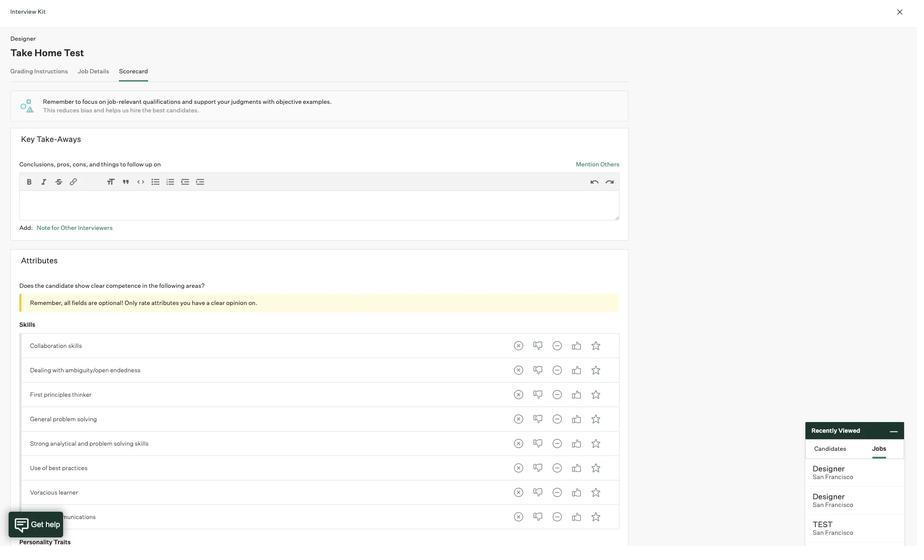 Task type: describe. For each thing, give the bounding box(es) containing it.
personality traits
[[19, 539, 71, 546]]

endedness
[[110, 367, 140, 374]]

job
[[78, 67, 88, 75]]

mixed button for strong analytical and problem solving skills
[[549, 435, 566, 453]]

no button for use of best practices
[[529, 460, 547, 477]]

strong yes button for collaboration skills
[[587, 337, 604, 355]]

add: note for other interviewers
[[19, 224, 113, 231]]

tab list for voracious learner
[[510, 484, 604, 502]]

yes button for verbal communications
[[568, 509, 585, 526]]

1 horizontal spatial skills
[[135, 440, 149, 448]]

have
[[192, 299, 205, 307]]

follow
[[127, 160, 144, 168]]

mixed button for collaboration skills
[[549, 337, 566, 355]]

scorecard link
[[119, 67, 148, 80]]

remember
[[43, 98, 74, 105]]

dealing
[[30, 367, 51, 374]]

tab list for dealing with ambiguity/open endedness
[[510, 362, 604, 379]]

judgments
[[231, 98, 261, 105]]

verbal
[[30, 514, 48, 521]]

things
[[101, 160, 119, 168]]

conclusions,
[[19, 160, 56, 168]]

add:
[[19, 224, 33, 231]]

0 vertical spatial clear
[[91, 282, 105, 289]]

mixed image for thinker
[[549, 386, 566, 404]]

no image for practices
[[529, 460, 547, 477]]

strong yes button for voracious learner
[[587, 484, 604, 502]]

reduces
[[57, 107, 79, 114]]

conclusions, pros, cons, and things to follow up on
[[19, 160, 161, 168]]

test san francisco
[[813, 520, 854, 537]]

interview
[[10, 8, 36, 15]]

strong yes image for and
[[587, 435, 604, 453]]

mixed button for verbal communications
[[549, 509, 566, 526]]

tab list containing candidates
[[806, 440, 904, 459]]

general
[[30, 416, 52, 423]]

definitely not image for first principles thinker
[[510, 386, 527, 404]]

relevant
[[119, 98, 142, 105]]

1 vertical spatial solving
[[114, 440, 134, 448]]

viewed
[[839, 427, 860, 435]]

0 vertical spatial solving
[[77, 416, 97, 423]]

others
[[601, 160, 620, 168]]

strong yes button for dealing with ambiguity/open endedness
[[587, 362, 604, 379]]

jobs
[[872, 445, 887, 452]]

and down focus at the top left of page
[[94, 107, 104, 114]]

4 strong yes image from the top
[[587, 484, 604, 502]]

opinion
[[226, 299, 247, 307]]

definitely not image for verbal communications
[[510, 509, 527, 526]]

key take-aways
[[21, 134, 81, 144]]

yes button for dealing with ambiguity/open endedness
[[568, 362, 585, 379]]

take-
[[36, 134, 57, 144]]

no button for collaboration skills
[[529, 337, 547, 355]]

2 vertical spatial designer
[[813, 492, 845, 502]]

analytical
[[50, 440, 76, 448]]

yes image for verbal communications
[[568, 509, 585, 526]]

fields
[[72, 299, 87, 307]]

no image for thinker
[[529, 386, 547, 404]]

1 francisco from the top
[[825, 474, 854, 481]]

definitely not button for dealing with ambiguity/open endedness
[[510, 362, 527, 379]]

learner
[[59, 489, 78, 496]]

mixed button for first principles thinker
[[549, 386, 566, 404]]

1 horizontal spatial problem
[[89, 440, 112, 448]]

definitely not button for voracious learner
[[510, 484, 527, 502]]

definitely not button for verbal communications
[[510, 509, 527, 526]]

qualifications
[[143, 98, 181, 105]]

strong yes image for best
[[587, 460, 604, 477]]

note
[[37, 224, 50, 231]]

no button for strong analytical and problem solving skills
[[529, 435, 547, 453]]

no image for solving
[[529, 411, 547, 428]]

definitely not button for collaboration skills
[[510, 337, 527, 355]]

support
[[194, 98, 216, 105]]

best inside remember to focus on job-relevant qualifications and support your judgments with objective examples. this reduces bias and helps us hire the best candidates.
[[153, 107, 165, 114]]

first
[[30, 391, 43, 399]]

1 no image from the top
[[529, 337, 547, 355]]

of
[[42, 465, 47, 472]]

mixed image for solving
[[549, 411, 566, 428]]

tab list for first principles thinker
[[510, 386, 604, 404]]

no button for general problem solving
[[529, 411, 547, 428]]

mixed image for ambiguity/open
[[549, 362, 566, 379]]

1 vertical spatial designer
[[813, 464, 845, 474]]

mention
[[576, 160, 599, 168]]

only
[[125, 299, 138, 307]]

6 yes image from the top
[[568, 484, 585, 502]]

strong yes image for thinker
[[587, 386, 604, 404]]

job-
[[107, 98, 119, 105]]

pros,
[[57, 160, 71, 168]]

yes button for collaboration skills
[[568, 337, 585, 355]]

and up candidates.
[[182, 98, 193, 105]]

your
[[217, 98, 230, 105]]

strong yes button for strong analytical and problem solving skills
[[587, 435, 604, 453]]

mixed image for and
[[549, 435, 566, 453]]

strong analytical and problem solving skills
[[30, 440, 149, 448]]

this
[[43, 107, 55, 114]]

1 horizontal spatial on
[[154, 160, 161, 168]]

interview kit
[[10, 8, 46, 15]]

tab list for strong analytical and problem solving skills
[[510, 435, 604, 453]]

1 yes image from the top
[[568, 337, 585, 355]]

5 mixed image from the top
[[549, 484, 566, 502]]

us
[[122, 107, 129, 114]]

examples.
[[303, 98, 332, 105]]

to inside remember to focus on job-relevant qualifications and support your judgments with objective examples. this reduces bias and helps us hire the best candidates.
[[75, 98, 81, 105]]

strong yes button for use of best practices
[[587, 460, 604, 477]]

details
[[90, 67, 109, 75]]

use of best practices
[[30, 465, 88, 472]]

the inside remember to focus on job-relevant qualifications and support your judgments with objective examples. this reduces bias and helps us hire the best candidates.
[[142, 107, 151, 114]]

general problem solving
[[30, 416, 97, 423]]

definitely not image for dealing with ambiguity/open endedness
[[510, 362, 527, 379]]

yes button for strong analytical and problem solving skills
[[568, 435, 585, 453]]

kit
[[38, 8, 46, 15]]

skills
[[19, 321, 35, 329]]

strong yes image for ambiguity/open
[[587, 362, 604, 379]]

show
[[75, 282, 90, 289]]

you
[[180, 299, 191, 307]]

1 vertical spatial best
[[49, 465, 61, 472]]

close image
[[895, 7, 905, 17]]

home
[[34, 47, 62, 58]]

objective
[[276, 98, 302, 105]]

optional!
[[99, 299, 123, 307]]

no button for voracious learner
[[529, 484, 547, 502]]

tab list for general problem solving
[[510, 411, 604, 428]]

0 vertical spatial skills
[[68, 342, 82, 350]]

bias
[[81, 107, 92, 114]]

take
[[10, 47, 32, 58]]

1 designer san francisco from the top
[[813, 464, 854, 481]]

cons,
[[73, 160, 88, 168]]

on.
[[248, 299, 257, 307]]

a
[[206, 299, 210, 307]]

candidate
[[46, 282, 74, 289]]

1 vertical spatial to
[[120, 160, 126, 168]]

scorecard
[[119, 67, 148, 75]]

no button for verbal communications
[[529, 509, 547, 526]]



Task type: vqa. For each thing, say whether or not it's contained in the screenshot.
bias
yes



Task type: locate. For each thing, give the bounding box(es) containing it.
remember to focus on job-relevant qualifications and support your judgments with objective examples. this reduces bias and helps us hire the best candidates.
[[43, 98, 332, 114]]

all
[[64, 299, 71, 307]]

0 horizontal spatial to
[[75, 98, 81, 105]]

strong yes button for first principles thinker
[[587, 386, 604, 404]]

0 vertical spatial no image
[[529, 386, 547, 404]]

6 yes button from the top
[[568, 460, 585, 477]]

note for other interviewers link
[[37, 224, 113, 231]]

4 yes image from the top
[[568, 435, 585, 453]]

san
[[813, 474, 824, 481], [813, 502, 824, 509], [813, 530, 824, 537]]

mixed button for voracious learner
[[549, 484, 566, 502]]

take home test
[[10, 47, 84, 58]]

with
[[263, 98, 275, 105], [52, 367, 64, 374]]

designer down candidates
[[813, 464, 845, 474]]

1 strong yes image from the top
[[587, 362, 604, 379]]

1 vertical spatial definitely not image
[[510, 411, 527, 428]]

2 no button from the top
[[529, 362, 547, 379]]

1 vertical spatial strong yes image
[[587, 386, 604, 404]]

in
[[142, 282, 147, 289]]

1 no button from the top
[[529, 337, 547, 355]]

and right cons,
[[89, 160, 100, 168]]

1 vertical spatial on
[[154, 160, 161, 168]]

0 vertical spatial definitely not image
[[510, 386, 527, 404]]

0 vertical spatial best
[[153, 107, 165, 114]]

0 horizontal spatial clear
[[91, 282, 105, 289]]

interviewers
[[78, 224, 113, 231]]

tab list for use of best practices
[[510, 460, 604, 477]]

problem right general
[[53, 416, 76, 423]]

1 horizontal spatial with
[[263, 98, 275, 105]]

yes image for and
[[568, 435, 585, 453]]

strong yes image
[[587, 362, 604, 379], [587, 411, 604, 428], [587, 460, 604, 477], [587, 484, 604, 502], [587, 509, 604, 526]]

attributes
[[21, 256, 58, 265]]

designer up take
[[10, 35, 36, 42]]

candidates
[[815, 445, 847, 452]]

1 mixed button from the top
[[549, 337, 566, 355]]

7 no button from the top
[[529, 484, 547, 502]]

best
[[153, 107, 165, 114], [49, 465, 61, 472]]

communications
[[49, 514, 96, 521]]

2 no image from the top
[[529, 362, 547, 379]]

5 strong yes image from the top
[[587, 509, 604, 526]]

3 mixed button from the top
[[549, 386, 566, 404]]

2 vertical spatial san
[[813, 530, 824, 537]]

6 no button from the top
[[529, 460, 547, 477]]

0 horizontal spatial on
[[99, 98, 106, 105]]

3 strong yes image from the top
[[587, 435, 604, 453]]

0 vertical spatial on
[[99, 98, 106, 105]]

definitely not image for general problem solving
[[510, 411, 527, 428]]

2 vertical spatial no image
[[529, 509, 547, 526]]

1 horizontal spatial clear
[[211, 299, 225, 307]]

problem right analytical
[[89, 440, 112, 448]]

to left focus at the top left of page
[[75, 98, 81, 105]]

focus
[[82, 98, 98, 105]]

None text field
[[19, 191, 620, 221]]

mixed image for best
[[549, 460, 566, 477]]

mixed button for dealing with ambiguity/open endedness
[[549, 362, 566, 379]]

2 vertical spatial strong yes image
[[587, 435, 604, 453]]

tab list for collaboration skills
[[510, 337, 604, 355]]

principles
[[44, 391, 71, 399]]

3 francisco from the top
[[825, 530, 854, 537]]

mixed button for use of best practices
[[549, 460, 566, 477]]

8 yes button from the top
[[568, 509, 585, 526]]

areas?
[[186, 282, 205, 289]]

6 mixed button from the top
[[549, 460, 566, 477]]

definitely not button
[[510, 337, 527, 355], [510, 362, 527, 379], [510, 386, 527, 404], [510, 411, 527, 428], [510, 435, 527, 453], [510, 460, 527, 477], [510, 484, 527, 502], [510, 509, 527, 526]]

0 horizontal spatial skills
[[68, 342, 82, 350]]

with right dealing
[[52, 367, 64, 374]]

4 no button from the top
[[529, 411, 547, 428]]

8 strong yes button from the top
[[587, 509, 604, 526]]

3 strong yes image from the top
[[587, 460, 604, 477]]

8 mixed button from the top
[[549, 509, 566, 526]]

0 horizontal spatial solving
[[77, 416, 97, 423]]

5 no button from the top
[[529, 435, 547, 453]]

1 vertical spatial mixed image
[[549, 460, 566, 477]]

2 yes image from the top
[[568, 386, 585, 404]]

5 definitely not button from the top
[[510, 435, 527, 453]]

2 vertical spatial definitely not image
[[510, 460, 527, 477]]

1 horizontal spatial solving
[[114, 440, 134, 448]]

mixed image
[[549, 386, 566, 404], [549, 460, 566, 477], [549, 509, 566, 526]]

1 horizontal spatial to
[[120, 160, 126, 168]]

4 no image from the top
[[529, 460, 547, 477]]

clear
[[91, 282, 105, 289], [211, 299, 225, 307]]

0 horizontal spatial problem
[[53, 416, 76, 423]]

no button
[[529, 337, 547, 355], [529, 362, 547, 379], [529, 386, 547, 404], [529, 411, 547, 428], [529, 435, 547, 453], [529, 460, 547, 477], [529, 484, 547, 502], [529, 509, 547, 526]]

yes button
[[568, 337, 585, 355], [568, 362, 585, 379], [568, 386, 585, 404], [568, 411, 585, 428], [568, 435, 585, 453], [568, 460, 585, 477], [568, 484, 585, 502], [568, 509, 585, 526]]

attributes
[[151, 299, 179, 307]]

and right analytical
[[78, 440, 88, 448]]

5 strong yes button from the top
[[587, 435, 604, 453]]

clear right show
[[91, 282, 105, 289]]

no button for first principles thinker
[[529, 386, 547, 404]]

grading instructions
[[10, 67, 68, 75]]

verbal communications
[[30, 514, 96, 521]]

remember,
[[30, 299, 63, 307]]

3 mixed image from the top
[[549, 411, 566, 428]]

no image
[[529, 386, 547, 404], [529, 411, 547, 428], [529, 509, 547, 526]]

candidates.
[[166, 107, 199, 114]]

2 mixed image from the top
[[549, 460, 566, 477]]

3 yes button from the top
[[568, 386, 585, 404]]

1 definitely not image from the top
[[510, 386, 527, 404]]

0 vertical spatial with
[[263, 98, 275, 105]]

2 definitely not image from the top
[[510, 362, 527, 379]]

yes button for general problem solving
[[568, 411, 585, 428]]

2 yes button from the top
[[568, 362, 585, 379]]

0 vertical spatial mixed image
[[549, 386, 566, 404]]

0 vertical spatial francisco
[[825, 474, 854, 481]]

definitely not button for general problem solving
[[510, 411, 527, 428]]

8 definitely not button from the top
[[510, 509, 527, 526]]

5 mixed button from the top
[[549, 435, 566, 453]]

no button for dealing with ambiguity/open endedness
[[529, 362, 547, 379]]

yes image for dealing with ambiguity/open endedness
[[568, 362, 585, 379]]

1 definitely not button from the top
[[510, 337, 527, 355]]

1 vertical spatial yes image
[[568, 509, 585, 526]]

2 definitely not button from the top
[[510, 362, 527, 379]]

definitely not button for first principles thinker
[[510, 386, 527, 404]]

3 strong yes button from the top
[[587, 386, 604, 404]]

problem
[[53, 416, 76, 423], [89, 440, 112, 448]]

0 vertical spatial designer san francisco
[[813, 464, 854, 481]]

grading instructions link
[[10, 67, 68, 80]]

traits
[[54, 539, 71, 546]]

strong yes image
[[587, 337, 604, 355], [587, 386, 604, 404], [587, 435, 604, 453]]

1 vertical spatial designer san francisco
[[813, 492, 854, 509]]

1 strong yes button from the top
[[587, 337, 604, 355]]

3 definitely not image from the top
[[510, 460, 527, 477]]

use
[[30, 465, 41, 472]]

1 mixed image from the top
[[549, 386, 566, 404]]

6 definitely not button from the top
[[510, 460, 527, 477]]

to
[[75, 98, 81, 105], [120, 160, 126, 168]]

with inside remember to focus on job-relevant qualifications and support your judgments with objective examples. this reduces bias and helps us hire the best candidates.
[[263, 98, 275, 105]]

1 vertical spatial skills
[[135, 440, 149, 448]]

4 strong yes button from the top
[[587, 411, 604, 428]]

recently viewed
[[812, 427, 860, 435]]

key
[[21, 134, 35, 144]]

definitely not image for use of best practices
[[510, 460, 527, 477]]

7 mixed button from the top
[[549, 484, 566, 502]]

other
[[61, 224, 77, 231]]

solving
[[77, 416, 97, 423], [114, 440, 134, 448]]

best right the of
[[49, 465, 61, 472]]

3 mixed image from the top
[[549, 509, 566, 526]]

1 no image from the top
[[529, 386, 547, 404]]

on right up
[[154, 160, 161, 168]]

0 vertical spatial designer
[[10, 35, 36, 42]]

definitely not button for use of best practices
[[510, 460, 527, 477]]

3 yes image from the top
[[568, 411, 585, 428]]

1 horizontal spatial best
[[153, 107, 165, 114]]

1 strong yes image from the top
[[587, 337, 604, 355]]

grading
[[10, 67, 33, 75]]

definitely not image for strong analytical and problem solving skills
[[510, 435, 527, 453]]

san inside test san francisco
[[813, 530, 824, 537]]

5 definitely not image from the top
[[510, 509, 527, 526]]

the right does
[[35, 282, 44, 289]]

1 vertical spatial no image
[[529, 411, 547, 428]]

yes image
[[568, 337, 585, 355], [568, 386, 585, 404], [568, 411, 585, 428], [568, 435, 585, 453], [568, 460, 585, 477], [568, 484, 585, 502]]

2 designer san francisco from the top
[[813, 492, 854, 509]]

for
[[52, 224, 59, 231]]

francisco
[[825, 474, 854, 481], [825, 502, 854, 509], [825, 530, 854, 537]]

2 mixed image from the top
[[549, 362, 566, 379]]

yes button for voracious learner
[[568, 484, 585, 502]]

competence
[[106, 282, 141, 289]]

2 yes image from the top
[[568, 509, 585, 526]]

designer san francisco up 'test'
[[813, 492, 854, 509]]

0 horizontal spatial with
[[52, 367, 64, 374]]

no image
[[529, 337, 547, 355], [529, 362, 547, 379], [529, 435, 547, 453], [529, 460, 547, 477], [529, 484, 547, 502]]

following
[[159, 282, 185, 289]]

8 no button from the top
[[529, 509, 547, 526]]

are
[[88, 299, 97, 307]]

5 yes image from the top
[[568, 460, 585, 477]]

3 definitely not image from the top
[[510, 435, 527, 453]]

remember, all fields are optional! only rate attributes you have a clear opinion on.
[[30, 299, 257, 307]]

2 san from the top
[[813, 502, 824, 509]]

yes image for solving
[[568, 411, 585, 428]]

1 vertical spatial with
[[52, 367, 64, 374]]

job details link
[[78, 67, 109, 80]]

first principles thinker
[[30, 391, 92, 399]]

2 definitely not image from the top
[[510, 411, 527, 428]]

1 vertical spatial problem
[[89, 440, 112, 448]]

mention others link
[[576, 160, 620, 168]]

3 no image from the top
[[529, 435, 547, 453]]

collaboration skills
[[30, 342, 82, 350]]

2 strong yes button from the top
[[587, 362, 604, 379]]

thinker
[[72, 391, 92, 399]]

0 vertical spatial to
[[75, 98, 81, 105]]

voracious
[[30, 489, 57, 496]]

strong yes button for general problem solving
[[587, 411, 604, 428]]

mixed image
[[549, 337, 566, 355], [549, 362, 566, 379], [549, 411, 566, 428], [549, 435, 566, 453], [549, 484, 566, 502]]

designer san francisco down candidates
[[813, 464, 854, 481]]

to left follow
[[120, 160, 126, 168]]

aways
[[57, 134, 81, 144]]

hire
[[130, 107, 141, 114]]

no image for problem
[[529, 435, 547, 453]]

5 no image from the top
[[529, 484, 547, 502]]

test
[[64, 47, 84, 58]]

yes image for thinker
[[568, 386, 585, 404]]

collaboration
[[30, 342, 67, 350]]

definitely not image for voracious learner
[[510, 484, 527, 502]]

helps
[[106, 107, 121, 114]]

strong
[[30, 440, 49, 448]]

0 vertical spatial san
[[813, 474, 824, 481]]

2 mixed button from the top
[[549, 362, 566, 379]]

6 strong yes button from the top
[[587, 460, 604, 477]]

3 san from the top
[[813, 530, 824, 537]]

francisco inside test san francisco
[[825, 530, 854, 537]]

yes button for first principles thinker
[[568, 386, 585, 404]]

mention others
[[576, 160, 620, 168]]

2 strong yes image from the top
[[587, 386, 604, 404]]

2 vertical spatial mixed image
[[549, 509, 566, 526]]

0 vertical spatial strong yes image
[[587, 337, 604, 355]]

4 mixed image from the top
[[549, 435, 566, 453]]

best down qualifications
[[153, 107, 165, 114]]

dealing with ambiguity/open endedness
[[30, 367, 140, 374]]

2 francisco from the top
[[825, 502, 854, 509]]

4 mixed button from the top
[[549, 411, 566, 428]]

does
[[19, 282, 34, 289]]

0 vertical spatial problem
[[53, 416, 76, 423]]

the right in
[[149, 282, 158, 289]]

2 no image from the top
[[529, 411, 547, 428]]

7 yes button from the top
[[568, 484, 585, 502]]

instructions
[[34, 67, 68, 75]]

1 vertical spatial san
[[813, 502, 824, 509]]

definitely not button for strong analytical and problem solving skills
[[510, 435, 527, 453]]

definitely not image
[[510, 337, 527, 355], [510, 362, 527, 379], [510, 435, 527, 453], [510, 484, 527, 502], [510, 509, 527, 526]]

skills
[[68, 342, 82, 350], [135, 440, 149, 448]]

7 strong yes button from the top
[[587, 484, 604, 502]]

strong yes button for verbal communications
[[587, 509, 604, 526]]

personality
[[19, 539, 52, 546]]

rate
[[139, 299, 150, 307]]

on left job-
[[99, 98, 106, 105]]

2 vertical spatial francisco
[[825, 530, 854, 537]]

tab list for verbal communications
[[510, 509, 604, 526]]

1 mixed image from the top
[[549, 337, 566, 355]]

tab list
[[510, 337, 604, 355], [510, 362, 604, 379], [510, 386, 604, 404], [510, 411, 604, 428], [510, 435, 604, 453], [806, 440, 904, 459], [510, 460, 604, 477], [510, 484, 604, 502], [510, 509, 604, 526]]

0 horizontal spatial best
[[49, 465, 61, 472]]

ambiguity/open
[[65, 367, 109, 374]]

1 san from the top
[[813, 474, 824, 481]]

yes button for use of best practices
[[568, 460, 585, 477]]

4 definitely not button from the top
[[510, 411, 527, 428]]

and
[[182, 98, 193, 105], [94, 107, 104, 114], [89, 160, 100, 168], [78, 440, 88, 448]]

on
[[99, 98, 106, 105], [154, 160, 161, 168]]

mixed button for general problem solving
[[549, 411, 566, 428]]

strong yes image for solving
[[587, 411, 604, 428]]

the right hire
[[142, 107, 151, 114]]

definitely not image for collaboration skills
[[510, 337, 527, 355]]

1 vertical spatial francisco
[[825, 502, 854, 509]]

designer san francisco
[[813, 464, 854, 481], [813, 492, 854, 509]]

yes image for best
[[568, 460, 585, 477]]

3 no image from the top
[[529, 509, 547, 526]]

3 no button from the top
[[529, 386, 547, 404]]

strong yes button
[[587, 337, 604, 355], [587, 362, 604, 379], [587, 386, 604, 404], [587, 411, 604, 428], [587, 435, 604, 453], [587, 460, 604, 477], [587, 484, 604, 502], [587, 509, 604, 526]]

7 definitely not button from the top
[[510, 484, 527, 502]]

practices
[[62, 465, 88, 472]]

1 definitely not image from the top
[[510, 337, 527, 355]]

on inside remember to focus on job-relevant qualifications and support your judgments with objective examples. this reduces bias and helps us hire the best candidates.
[[99, 98, 106, 105]]

no image for endedness
[[529, 362, 547, 379]]

2 strong yes image from the top
[[587, 411, 604, 428]]

yes image
[[568, 362, 585, 379], [568, 509, 585, 526]]

1 yes button from the top
[[568, 337, 585, 355]]

1 yes image from the top
[[568, 362, 585, 379]]

with left the objective
[[263, 98, 275, 105]]

test
[[813, 520, 833, 530]]

4 yes button from the top
[[568, 411, 585, 428]]

clear right "a"
[[211, 299, 225, 307]]

5 yes button from the top
[[568, 435, 585, 453]]

4 definitely not image from the top
[[510, 484, 527, 502]]

3 definitely not button from the top
[[510, 386, 527, 404]]

1 vertical spatial clear
[[211, 299, 225, 307]]

designer up 'test'
[[813, 492, 845, 502]]

0 vertical spatial yes image
[[568, 362, 585, 379]]

definitely not image
[[510, 386, 527, 404], [510, 411, 527, 428], [510, 460, 527, 477]]



